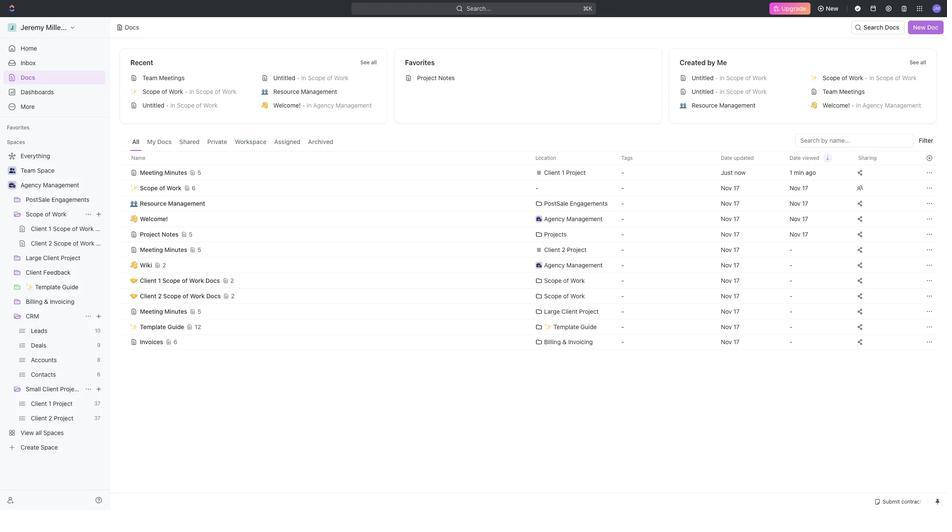 Task type: vqa. For each thing, say whether or not it's contained in the screenshot.


Task type: describe. For each thing, give the bounding box(es) containing it.
& inside sidebar 'navigation'
[[44, 298, 48, 306]]

date viewed
[[790, 155, 820, 161]]

5 for client
[[198, 308, 201, 315]]

6 for scope of work
[[192, 184, 196, 192]]

created
[[680, 59, 706, 67]]

7 row from the top
[[120, 241, 937, 259]]

template guide
[[140, 323, 184, 331]]

9
[[97, 343, 100, 349]]

17 for 'row' containing client 2 scope of work docs
[[734, 293, 740, 300]]

large client project link
[[26, 252, 104, 265]]

filter button
[[916, 134, 937, 148]]

wiki
[[140, 262, 152, 269]]

archived button
[[306, 134, 335, 151]]

sharing
[[859, 155, 877, 161]]

filter
[[919, 137, 934, 144]]

engagements inside 'row'
[[570, 200, 608, 207]]

resource inside resource management "button"
[[140, 200, 167, 207]]

nov 17 for 'row' containing project notes
[[721, 231, 740, 238]]

0 horizontal spatial meetings
[[159, 74, 185, 82]]

projects inside small client projects link
[[60, 386, 83, 393]]

billing & invoicing inside 'row'
[[544, 339, 593, 346]]

2 horizontal spatial template
[[554, 323, 579, 331]]

template inside sidebar 'navigation'
[[35, 284, 61, 291]]

min
[[794, 169, 804, 176]]

docs inside client 1 scope of work docs link
[[95, 225, 109, 233]]

👋 for created by me
[[811, 102, 818, 109]]

client 2 scope of work docs link
[[31, 237, 110, 251]]

upgrade link
[[770, 3, 811, 15]]

resource management inside "button"
[[140, 200, 205, 207]]

all
[[132, 138, 139, 146]]

welcome! • in agency management for created by me
[[823, 102, 921, 109]]

0 horizontal spatial team meetings link
[[127, 71, 249, 85]]

invoicing inside billing & invoicing link
[[50, 298, 75, 306]]

1 horizontal spatial team meetings
[[823, 88, 865, 95]]

tree inside sidebar 'navigation'
[[3, 149, 110, 455]]

space for team space
[[37, 167, 54, 174]]

tags
[[622, 155, 633, 161]]

1 vertical spatial meetings
[[840, 88, 865, 95]]

17 for 'row' containing project notes
[[734, 231, 740, 238]]

small client projects link
[[26, 383, 83, 397]]

1 horizontal spatial team meetings link
[[808, 85, 930, 99]]

billing inside table
[[544, 339, 561, 346]]

invoices
[[140, 339, 163, 346]]

0 vertical spatial scope of work • in scope of work
[[823, 74, 917, 82]]

my docs button
[[145, 134, 174, 151]]

invoicing inside table
[[568, 339, 593, 346]]

docs inside 'docs' link
[[21, 74, 35, 81]]

search docs button
[[852, 21, 905, 34]]

project inside 'project notes' link
[[417, 74, 437, 82]]

meeting for client 1 project
[[140, 169, 163, 176]]

leads link
[[31, 325, 91, 338]]

business time image
[[537, 263, 542, 268]]

date viewed button
[[785, 152, 833, 165]]

accounts link
[[31, 354, 94, 367]]

location
[[536, 155, 557, 161]]

5 for 2
[[198, 246, 201, 254]]

agency management for nov 17
[[544, 215, 603, 223]]

ago
[[806, 169, 816, 176]]

12
[[195, 323, 201, 331]]

2 row from the top
[[120, 164, 937, 181]]

meeting for client 2 project
[[140, 246, 163, 254]]

space for create space
[[41, 444, 58, 452]]

new button
[[814, 2, 844, 15]]

assigned
[[274, 138, 300, 146]]

scope of work link
[[26, 208, 82, 222]]

me
[[717, 59, 727, 67]]

business time image inside 'row'
[[537, 217, 542, 221]]

new for new
[[826, 5, 839, 12]]

accounts
[[31, 357, 57, 364]]

nov for 'row' containing template guide
[[721, 323, 732, 331]]

favorites button
[[3, 123, 33, 133]]

17 for 'row' containing template guide
[[734, 323, 740, 331]]

team space
[[21, 167, 54, 174]]

contacts link
[[31, 368, 94, 382]]

more button
[[3, 100, 106, 114]]

created by me
[[680, 59, 727, 67]]

client 1 scope of work docs inside 'row'
[[140, 277, 220, 284]]

0 horizontal spatial 👥
[[261, 88, 268, 95]]

37 for client 2 project
[[94, 416, 100, 422]]

0 horizontal spatial team meetings
[[143, 74, 185, 82]]

0 horizontal spatial business time image
[[9, 183, 15, 188]]

inbox link
[[3, 56, 106, 70]]

filter button
[[916, 134, 937, 148]]

upgrade
[[782, 5, 807, 12]]

Search by name... text field
[[801, 134, 909, 147]]

meeting for large client project
[[140, 308, 163, 315]]

1 vertical spatial 👥
[[680, 102, 687, 109]]

welcome! inside button
[[140, 215, 168, 223]]

team inside team space link
[[21, 167, 36, 174]]

nov 17 for 'row' containing client 2 scope of work docs
[[721, 293, 740, 300]]

17 for 'row' containing welcome!
[[734, 215, 740, 223]]

inbox
[[21, 59, 36, 67]]

1 horizontal spatial spaces
[[43, 430, 64, 437]]

1 horizontal spatial guide
[[168, 323, 184, 331]]

create
[[21, 444, 39, 452]]

6 inside sidebar 'navigation'
[[97, 372, 100, 378]]

resource management button
[[131, 196, 525, 211]]

1 horizontal spatial large client project
[[544, 308, 599, 315]]

viewed
[[803, 155, 820, 161]]

0 horizontal spatial spaces
[[7, 139, 25, 146]]

view all spaces
[[21, 430, 64, 437]]

everything
[[21, 152, 50, 160]]

17 for 'row' containing resource management
[[734, 200, 740, 207]]

nov for 'row' containing project notes
[[721, 231, 732, 238]]

large inside sidebar 'navigation'
[[26, 255, 41, 262]]

17 for 'row' containing client 1 scope of work docs
[[734, 277, 740, 284]]

all for created by me
[[921, 59, 926, 66]]

postsale engagements inside 'row'
[[544, 200, 608, 207]]

see all for recent
[[360, 59, 377, 66]]

view all spaces link
[[3, 427, 104, 440]]

17 for 'row' containing scope of work
[[734, 184, 740, 192]]

17 for seventh 'row'
[[734, 246, 740, 254]]

table containing meeting minutes
[[120, 151, 937, 351]]

view
[[21, 430, 34, 437]]

crm link
[[26, 310, 82, 324]]

large inside table
[[544, 308, 560, 315]]

docs inside client 2 scope of work docs link
[[96, 240, 110, 247]]

my docs
[[147, 138, 172, 146]]

create space link
[[3, 441, 104, 455]]

all inside sidebar 'navigation'
[[36, 430, 42, 437]]

date for date updated
[[721, 155, 733, 161]]

client feedback link
[[26, 266, 104, 280]]

now
[[735, 169, 746, 176]]

nov for 'row' containing client 2 scope of work docs
[[721, 293, 732, 300]]

1 min ago
[[790, 169, 816, 176]]

shared button
[[177, 134, 202, 151]]

new for new doc
[[913, 24, 926, 31]]

client 2 scope of work docs inside sidebar 'navigation'
[[31, 240, 110, 247]]

1 vertical spatial scope of work • in scope of work
[[143, 88, 237, 95]]

j
[[10, 24, 14, 31]]

name
[[131, 155, 145, 161]]

1 horizontal spatial project notes
[[417, 74, 455, 82]]

small
[[26, 386, 41, 393]]

nov 17 for 'row' containing scope of work
[[721, 184, 740, 192]]

37 for client 1 project
[[94, 401, 100, 407]]

nov 17 for 'row' containing wiki
[[721, 262, 740, 269]]

team space link
[[21, 164, 104, 178]]

billing & invoicing link
[[26, 295, 104, 309]]

billing & invoicing inside tree
[[26, 298, 75, 306]]

by
[[708, 59, 716, 67]]

0 vertical spatial notes
[[439, 74, 455, 82]]

home link
[[3, 42, 106, 55]]

dashboards link
[[3, 85, 106, 99]]

17 for third 'row' from the bottom
[[734, 308, 740, 315]]

✨ template guide link
[[26, 281, 104, 295]]

⌘k
[[583, 5, 593, 12]]

jm
[[934, 6, 940, 11]]

meeting minutes for client 1 project
[[140, 169, 187, 176]]

user group image
[[9, 168, 15, 173]]

client feedback
[[26, 269, 71, 276]]

1 horizontal spatial template
[[140, 323, 166, 331]]

nov for 'row' containing resource management
[[721, 200, 732, 207]]

5 for 1
[[198, 169, 201, 176]]

client inside "link"
[[31, 401, 47, 408]]

8
[[97, 357, 100, 364]]

client 1 project inside 'row'
[[544, 169, 586, 176]]

1 horizontal spatial team
[[143, 74, 157, 82]]

search...
[[467, 5, 491, 12]]

private button
[[205, 134, 229, 151]]

nov 17 for third 'row' from the bottom
[[721, 308, 740, 315]]

2 horizontal spatial team
[[823, 88, 838, 95]]

row containing invoices
[[120, 334, 937, 351]]

👋 for recent
[[261, 102, 268, 109]]

docs inside search docs button
[[885, 24, 900, 31]]

row containing name
[[120, 151, 937, 165]]

projects inside 'row'
[[544, 231, 567, 238]]

recent
[[131, 59, 153, 67]]

project notes link
[[402, 71, 655, 85]]

feedback
[[43, 269, 71, 276]]

workspace inside sidebar 'navigation'
[[71, 24, 106, 31]]

archived
[[308, 138, 333, 146]]

welcome! for created by me
[[823, 102, 850, 109]]

client 2 project inside 'row'
[[544, 246, 587, 254]]



Task type: locate. For each thing, give the bounding box(es) containing it.
nov for 'row' containing invoices
[[721, 339, 732, 346]]

1 horizontal spatial new
[[913, 24, 926, 31]]

2 see all button from the left
[[907, 58, 930, 68]]

nov 17 for 'row' containing resource management
[[721, 200, 740, 207]]

0 horizontal spatial engagements
[[52, 196, 89, 203]]

scope of work • in scope of work
[[823, 74, 917, 82], [143, 88, 237, 95]]

nov for seventh 'row'
[[721, 246, 732, 254]]

new right upgrade
[[826, 5, 839, 12]]

6 row from the top
[[120, 226, 937, 243]]

1 vertical spatial project notes
[[140, 231, 179, 238]]

1 vertical spatial client 1 scope of work docs
[[140, 277, 220, 284]]

0 horizontal spatial client 1 project
[[31, 401, 73, 408]]

agency management link
[[21, 179, 104, 192]]

workspace right private
[[235, 138, 267, 146]]

see all button
[[357, 58, 380, 68], [907, 58, 930, 68]]

home
[[21, 45, 37, 52]]

meeting minutes for client 2 project
[[140, 246, 187, 254]]

more
[[21, 103, 35, 110]]

0 vertical spatial favorites
[[405, 59, 435, 67]]

nov for third 'row' from the bottom
[[721, 308, 732, 315]]

billing
[[26, 298, 42, 306], [544, 339, 561, 346]]

jeremy miller's workspace
[[21, 24, 106, 31]]

jeremy
[[21, 24, 44, 31]]

0 vertical spatial space
[[37, 167, 54, 174]]

project notes inside table
[[140, 231, 179, 238]]

meeting up wiki at bottom left
[[140, 246, 163, 254]]

9 row from the top
[[120, 272, 937, 290]]

just now
[[721, 169, 746, 176]]

see all button for created by me
[[907, 58, 930, 68]]

tab list containing all
[[130, 134, 335, 151]]

see
[[360, 59, 370, 66], [910, 59, 919, 66]]

1 horizontal spatial favorites
[[405, 59, 435, 67]]

1 date from the left
[[721, 155, 733, 161]]

agency inside agency management link
[[21, 182, 41, 189]]

0 horizontal spatial scope of work • in scope of work
[[143, 88, 237, 95]]

see all
[[360, 59, 377, 66], [910, 59, 926, 66]]

management inside "button"
[[168, 200, 205, 207]]

2 see all from the left
[[910, 59, 926, 66]]

guide inside tree
[[62, 284, 78, 291]]

resource management
[[273, 88, 337, 95], [692, 102, 756, 109], [140, 200, 205, 207]]

1 vertical spatial agency management
[[544, 215, 603, 223]]

client 1 scope of work docs link
[[31, 222, 109, 236]]

nov 17 for seventh 'row'
[[721, 246, 740, 254]]

0 vertical spatial billing & invoicing
[[26, 298, 75, 306]]

date updated
[[721, 155, 754, 161]]

of
[[327, 74, 333, 82], [746, 74, 751, 82], [842, 74, 848, 82], [895, 74, 901, 82], [162, 88, 167, 95], [215, 88, 221, 95], [746, 88, 751, 95], [196, 102, 202, 109], [159, 184, 165, 192], [45, 211, 51, 218], [72, 225, 78, 233], [73, 240, 79, 247], [182, 277, 188, 284], [564, 277, 569, 284], [183, 293, 189, 300], [564, 293, 569, 300]]

0 vertical spatial 6
[[192, 184, 196, 192]]

1 horizontal spatial see all button
[[907, 58, 930, 68]]

space down view all spaces link
[[41, 444, 58, 452]]

2 vertical spatial 6
[[97, 372, 100, 378]]

13 row from the top
[[120, 334, 937, 351]]

workspace inside the workspace button
[[235, 138, 267, 146]]

engagements inside sidebar 'navigation'
[[52, 196, 89, 203]]

meeting minutes for large client project
[[140, 308, 187, 315]]

1
[[562, 169, 565, 176], [790, 169, 793, 176], [49, 225, 51, 233], [158, 277, 161, 284], [49, 401, 51, 408]]

nov 17 for 'row' containing welcome!
[[721, 215, 740, 223]]

workspace button
[[233, 134, 269, 151]]

postsale engagements link
[[26, 193, 104, 207]]

jeremy miller's workspace, , element
[[8, 23, 16, 32]]

2 minutes from the top
[[165, 246, 187, 254]]

minutes
[[165, 169, 187, 176], [165, 246, 187, 254], [165, 308, 187, 315]]

client 2 scope of work docs inside table
[[140, 293, 221, 300]]

1 meeting minutes from the top
[[140, 169, 187, 176]]

17 for 'row' containing invoices
[[734, 339, 740, 346]]

project notes
[[417, 74, 455, 82], [140, 231, 179, 238]]

17
[[734, 184, 740, 192], [803, 184, 809, 192], [734, 200, 740, 207], [803, 200, 809, 207], [734, 215, 740, 223], [803, 215, 809, 223], [734, 231, 740, 238], [803, 231, 809, 238], [734, 246, 740, 254], [734, 262, 740, 269], [734, 277, 740, 284], [734, 293, 740, 300], [734, 308, 740, 315], [734, 323, 740, 331], [734, 339, 740, 346]]

3 row from the top
[[120, 180, 937, 197]]

1 horizontal spatial projects
[[544, 231, 567, 238]]

2 vertical spatial minutes
[[165, 308, 187, 315]]

1 horizontal spatial see
[[910, 59, 919, 66]]

2 horizontal spatial resource management
[[692, 102, 756, 109]]

1 horizontal spatial client 1 project
[[544, 169, 586, 176]]

resource
[[273, 88, 299, 95], [692, 102, 718, 109], [140, 200, 167, 207]]

0 horizontal spatial new
[[826, 5, 839, 12]]

1 horizontal spatial meetings
[[840, 88, 865, 95]]

1 👋 from the left
[[261, 102, 268, 109]]

0 vertical spatial workspace
[[71, 24, 106, 31]]

new inside new doc button
[[913, 24, 926, 31]]

nov for 'row' containing client 1 scope of work docs
[[721, 277, 732, 284]]

0 vertical spatial project notes
[[417, 74, 455, 82]]

1 welcome! • in agency management from the left
[[273, 102, 372, 109]]

client 1 scope of work docs
[[31, 225, 109, 233], [140, 277, 220, 284]]

welcome! • in agency management for recent
[[273, 102, 372, 109]]

0 vertical spatial projects
[[544, 231, 567, 238]]

welcome! button
[[131, 211, 525, 227]]

meeting down name
[[140, 169, 163, 176]]

2 👋 from the left
[[811, 102, 818, 109]]

0 vertical spatial large
[[26, 255, 41, 262]]

1 horizontal spatial billing
[[544, 339, 561, 346]]

1 horizontal spatial resource
[[273, 88, 299, 95]]

👋
[[261, 102, 268, 109], [811, 102, 818, 109]]

client 1 scope of work docs up client 2 scope of work docs link
[[31, 225, 109, 233]]

0 vertical spatial minutes
[[165, 169, 187, 176]]

see for created by me
[[910, 59, 919, 66]]

2 vertical spatial meeting minutes
[[140, 308, 187, 315]]

0 vertical spatial spaces
[[7, 139, 25, 146]]

✨ template guide inside ✨ template guide link
[[26, 284, 78, 291]]

0 vertical spatial new
[[826, 5, 839, 12]]

notes inside 'row'
[[162, 231, 179, 238]]

0 vertical spatial 👥
[[261, 88, 268, 95]]

2 meeting minutes from the top
[[140, 246, 187, 254]]

welcome! • in agency management up search by name... text box
[[823, 102, 921, 109]]

client 1 scope of work docs inside tree
[[31, 225, 109, 233]]

17 for 'row' containing wiki
[[734, 262, 740, 269]]

client 2 scope of work docs down client 1 scope of work docs link
[[31, 240, 110, 247]]

1 see from the left
[[360, 59, 370, 66]]

client 2 scope of work docs up 12
[[140, 293, 221, 300]]

client 1 project inside "link"
[[31, 401, 73, 408]]

2 see from the left
[[910, 59, 919, 66]]

new inside new button
[[826, 5, 839, 12]]

large client project inside sidebar 'navigation'
[[26, 255, 80, 262]]

space down 'everything' link
[[37, 167, 54, 174]]

row containing welcome!
[[120, 211, 937, 227]]

date for date viewed
[[790, 155, 801, 161]]

team meetings
[[143, 74, 185, 82], [823, 88, 865, 95]]

assigned button
[[272, 134, 303, 151]]

billing & invoicing
[[26, 298, 75, 306], [544, 339, 593, 346]]

0 horizontal spatial welcome!
[[140, 215, 168, 223]]

1 horizontal spatial notes
[[439, 74, 455, 82]]

favorites inside button
[[7, 124, 30, 131]]

small client projects
[[26, 386, 83, 393]]

business time image
[[9, 183, 15, 188], [537, 217, 542, 221]]

new left doc
[[913, 24, 926, 31]]

meeting
[[140, 169, 163, 176], [140, 246, 163, 254], [140, 308, 163, 315]]

2 meeting from the top
[[140, 246, 163, 254]]

1 horizontal spatial client 2 scope of work docs
[[140, 293, 221, 300]]

1 horizontal spatial &
[[563, 339, 567, 346]]

all for recent
[[371, 59, 377, 66]]

1 vertical spatial billing & invoicing
[[544, 339, 593, 346]]

tab list
[[130, 134, 335, 151]]

client 1 project down small client projects link
[[31, 401, 73, 408]]

postsale inside table
[[544, 200, 569, 207]]

1 vertical spatial team
[[823, 88, 838, 95]]

invoicing
[[50, 298, 75, 306], [568, 339, 593, 346]]

guide
[[62, 284, 78, 291], [168, 323, 184, 331], [581, 323, 597, 331]]

project inside "client 1 project" "link"
[[53, 401, 73, 408]]

contacts
[[31, 371, 56, 379]]

0 horizontal spatial billing & invoicing
[[26, 298, 75, 306]]

2 horizontal spatial welcome!
[[823, 102, 850, 109]]

agency management inside sidebar 'navigation'
[[21, 182, 79, 189]]

-
[[622, 169, 624, 176], [536, 184, 539, 192], [622, 184, 624, 192], [622, 200, 624, 207], [622, 215, 624, 223], [622, 231, 624, 238], [622, 246, 624, 254], [790, 246, 793, 254], [622, 262, 624, 269], [790, 262, 793, 269], [622, 277, 624, 284], [790, 277, 793, 284], [622, 293, 624, 300], [790, 293, 793, 300], [622, 308, 624, 315], [790, 308, 793, 315], [622, 323, 624, 331], [790, 323, 793, 331], [622, 339, 624, 346], [790, 339, 793, 346]]

1 horizontal spatial date
[[790, 155, 801, 161]]

notes
[[439, 74, 455, 82], [162, 231, 179, 238]]

deals
[[31, 342, 46, 349]]

0 vertical spatial meeting minutes
[[140, 169, 187, 176]]

see for recent
[[360, 59, 370, 66]]

management inside sidebar 'navigation'
[[43, 182, 79, 189]]

5 row from the top
[[120, 211, 937, 227]]

welcome! for recent
[[273, 102, 301, 109]]

1 row from the top
[[120, 151, 937, 165]]

4 row from the top
[[120, 196, 937, 211]]

0 horizontal spatial favorites
[[7, 124, 30, 131]]

0 vertical spatial 37
[[94, 401, 100, 407]]

tree containing everything
[[3, 149, 110, 455]]

1 horizontal spatial 6
[[174, 339, 177, 346]]

0 vertical spatial ✨ template guide
[[26, 284, 78, 291]]

0 horizontal spatial resource management
[[140, 200, 205, 207]]

all button
[[130, 134, 142, 151]]

0 horizontal spatial projects
[[60, 386, 83, 393]]

minutes for client 1 project
[[165, 169, 187, 176]]

meeting minutes
[[140, 169, 187, 176], [140, 246, 187, 254], [140, 308, 187, 315]]

scope
[[308, 74, 325, 82], [726, 74, 744, 82], [823, 74, 841, 82], [876, 74, 894, 82], [143, 88, 160, 95], [196, 88, 213, 95], [726, 88, 744, 95], [177, 102, 195, 109], [140, 184, 158, 192], [26, 211, 43, 218], [53, 225, 70, 233], [54, 240, 71, 247], [162, 277, 180, 284], [544, 277, 562, 284], [163, 293, 181, 300], [544, 293, 562, 300]]

crm
[[26, 313, 39, 320]]

client 2 project inside sidebar 'navigation'
[[31, 415, 73, 422]]

1 vertical spatial space
[[41, 444, 58, 452]]

date updated button
[[716, 152, 759, 165]]

0 horizontal spatial ✨ template guide
[[26, 284, 78, 291]]

0 horizontal spatial 👋
[[261, 102, 268, 109]]

row containing scope of work
[[120, 180, 937, 197]]

1 see all from the left
[[360, 59, 377, 66]]

miller's
[[46, 24, 69, 31]]

10 row from the top
[[120, 288, 937, 305]]

client
[[544, 169, 560, 176], [31, 225, 47, 233], [31, 240, 47, 247], [544, 246, 560, 254], [43, 255, 59, 262], [26, 269, 42, 276], [140, 277, 157, 284], [140, 293, 157, 300], [562, 308, 578, 315], [42, 386, 59, 393], [31, 401, 47, 408], [31, 415, 47, 422]]

2 vertical spatial resource
[[140, 200, 167, 207]]

3 meeting from the top
[[140, 308, 163, 315]]

6 for invoices
[[174, 339, 177, 346]]

1 vertical spatial notes
[[162, 231, 179, 238]]

0 horizontal spatial project notes
[[140, 231, 179, 238]]

0 horizontal spatial workspace
[[71, 24, 106, 31]]

1 vertical spatial client 2 project
[[31, 415, 73, 422]]

meeting up template guide
[[140, 308, 163, 315]]

dashboards
[[21, 88, 54, 96]]

agency management
[[21, 182, 79, 189], [544, 215, 603, 223], [544, 262, 603, 269]]

updated
[[734, 155, 754, 161]]

minutes for large client project
[[165, 308, 187, 315]]

0 horizontal spatial date
[[721, 155, 733, 161]]

table
[[120, 151, 937, 351]]

team
[[143, 74, 157, 82], [823, 88, 838, 95], [21, 167, 36, 174]]

0 vertical spatial client 1 scope of work docs
[[31, 225, 109, 233]]

0 horizontal spatial client 2 project
[[31, 415, 73, 422]]

my
[[147, 138, 156, 146]]

1 horizontal spatial resource management
[[273, 88, 337, 95]]

12 row from the top
[[120, 319, 937, 336]]

0 horizontal spatial client 2 scope of work docs
[[31, 240, 110, 247]]

nov 17 for 'row' containing client 1 scope of work docs
[[721, 277, 740, 284]]

search docs
[[864, 24, 900, 31]]

row containing client 1 scope of work docs
[[120, 272, 937, 290]]

2 date from the left
[[790, 155, 801, 161]]

1 see all button from the left
[[357, 58, 380, 68]]

scope of work inside sidebar 'navigation'
[[26, 211, 67, 218]]

docs
[[125, 24, 139, 31], [885, 24, 900, 31], [21, 74, 35, 81], [157, 138, 172, 146], [95, 225, 109, 233], [96, 240, 110, 247], [206, 277, 220, 284], [206, 293, 221, 300]]

0 horizontal spatial large client project
[[26, 255, 80, 262]]

nov 17 for 'row' containing template guide
[[721, 323, 740, 331]]

nov for 'row' containing welcome!
[[721, 215, 732, 223]]

0 horizontal spatial invoicing
[[50, 298, 75, 306]]

0 horizontal spatial notes
[[162, 231, 179, 238]]

jm button
[[930, 2, 944, 15]]

project inside large client project link
[[61, 255, 80, 262]]

docs inside my docs button
[[157, 138, 172, 146]]

date up "min" in the right of the page
[[790, 155, 801, 161]]

2 welcome! • in agency management from the left
[[823, 102, 921, 109]]

project inside the 'client 2 project' link
[[54, 415, 73, 422]]

nov for 'row' containing scope of work
[[721, 184, 732, 192]]

1 vertical spatial workspace
[[235, 138, 267, 146]]

6
[[192, 184, 196, 192], [174, 339, 177, 346], [97, 372, 100, 378]]

37 right the 'client 2 project' link
[[94, 416, 100, 422]]

welcome! • in agency management
[[273, 102, 372, 109], [823, 102, 921, 109]]

team meetings link
[[127, 71, 249, 85], [808, 85, 930, 99]]

0 horizontal spatial client 1 scope of work docs
[[31, 225, 109, 233]]

11 row from the top
[[120, 303, 937, 320]]

favorites
[[405, 59, 435, 67], [7, 124, 30, 131]]

5
[[198, 169, 201, 176], [189, 231, 193, 238], [198, 246, 201, 254], [198, 308, 201, 315]]

1 minutes from the top
[[165, 169, 187, 176]]

3 meeting minutes from the top
[[140, 308, 187, 315]]

client 2 project
[[544, 246, 587, 254], [31, 415, 73, 422]]

new doc button
[[908, 21, 944, 34]]

spaces down favorites button
[[7, 139, 25, 146]]

0 vertical spatial resource management
[[273, 88, 337, 95]]

row containing resource management
[[120, 196, 937, 211]]

large
[[26, 255, 41, 262], [544, 308, 560, 315]]

shared
[[179, 138, 200, 146]]

0 vertical spatial resource
[[273, 88, 299, 95]]

1 horizontal spatial engagements
[[570, 200, 608, 207]]

spaces
[[7, 139, 25, 146], [43, 430, 64, 437]]

postsale engagements inside sidebar 'navigation'
[[26, 196, 89, 203]]

3 minutes from the top
[[165, 308, 187, 315]]

1 inside "link"
[[49, 401, 51, 408]]

see all for created by me
[[910, 59, 926, 66]]

see all button for recent
[[357, 58, 380, 68]]

minutes for client 2 project
[[165, 246, 187, 254]]

postsale inside sidebar 'navigation'
[[26, 196, 50, 203]]

0 vertical spatial team
[[143, 74, 157, 82]]

& inside 'row'
[[563, 339, 567, 346]]

spaces up create space link in the bottom of the page
[[43, 430, 64, 437]]

billing inside sidebar 'navigation'
[[26, 298, 42, 306]]

agency management for -
[[544, 262, 603, 269]]

0 horizontal spatial see all
[[360, 59, 377, 66]]

1 vertical spatial favorites
[[7, 124, 30, 131]]

1 37 from the top
[[94, 401, 100, 407]]

✨ template guide
[[26, 284, 78, 291], [544, 323, 597, 331]]

row
[[120, 151, 937, 165], [120, 164, 937, 181], [120, 180, 937, 197], [120, 196, 937, 211], [120, 211, 937, 227], [120, 226, 937, 243], [120, 241, 937, 259], [120, 257, 937, 274], [120, 272, 937, 290], [120, 288, 937, 305], [120, 303, 937, 320], [120, 319, 937, 336], [120, 334, 937, 351]]

•
[[297, 74, 300, 81], [716, 74, 718, 81], [865, 74, 868, 81], [185, 88, 188, 95], [716, 88, 718, 95], [166, 102, 169, 109], [303, 102, 305, 109], [852, 102, 855, 109]]

2 horizontal spatial guide
[[581, 323, 597, 331]]

2 37 from the top
[[94, 416, 100, 422]]

1 horizontal spatial postsale engagements
[[544, 200, 608, 207]]

new doc
[[913, 24, 939, 31]]

everything link
[[3, 149, 104, 163]]

8 row from the top
[[120, 257, 937, 274]]

welcome! • in agency management up archived
[[273, 102, 372, 109]]

1 horizontal spatial see all
[[910, 59, 926, 66]]

just
[[721, 169, 733, 176]]

2 vertical spatial agency management
[[544, 262, 603, 269]]

client 1 scope of work docs down wiki at bottom left
[[140, 277, 220, 284]]

docs link
[[3, 71, 106, 85]]

row containing wiki
[[120, 257, 937, 274]]

row containing client 2 scope of work docs
[[120, 288, 937, 305]]

1 vertical spatial client 2 scope of work docs
[[140, 293, 221, 300]]

tree
[[3, 149, 110, 455]]

✨ inside sidebar 'navigation'
[[26, 284, 33, 291]]

10
[[95, 328, 100, 334]]

meeting minutes down name
[[140, 169, 187, 176]]

client 1 project
[[544, 169, 586, 176], [31, 401, 73, 408]]

nov 17
[[721, 184, 740, 192], [790, 184, 809, 192], [721, 200, 740, 207], [790, 200, 809, 207], [721, 215, 740, 223], [790, 215, 809, 223], [721, 231, 740, 238], [790, 231, 809, 238], [721, 246, 740, 254], [721, 262, 740, 269], [721, 277, 740, 284], [721, 293, 740, 300], [721, 308, 740, 315], [721, 323, 740, 331], [721, 339, 740, 346]]

date up just
[[721, 155, 733, 161]]

client 1 project link
[[31, 398, 91, 411]]

0 horizontal spatial all
[[36, 430, 42, 437]]

1 meeting from the top
[[140, 169, 163, 176]]

1 horizontal spatial invoicing
[[568, 339, 593, 346]]

1 vertical spatial spaces
[[43, 430, 64, 437]]

meeting minutes up template guide
[[140, 308, 187, 315]]

1 horizontal spatial client 1 scope of work docs
[[140, 277, 220, 284]]

0 horizontal spatial large
[[26, 255, 41, 262]]

client 1 project down the location
[[544, 169, 586, 176]]

&
[[44, 298, 48, 306], [563, 339, 567, 346]]

0 vertical spatial business time image
[[9, 183, 15, 188]]

nov 17 for 'row' containing invoices
[[721, 339, 740, 346]]

search
[[864, 24, 884, 31]]

✨ template guide inside 'row'
[[544, 323, 597, 331]]

deals link
[[31, 339, 94, 353]]

sidebar navigation
[[0, 17, 111, 511]]

workspace right miller's
[[71, 24, 106, 31]]

37 right "client 1 project" "link"
[[94, 401, 100, 407]]

create space
[[21, 444, 58, 452]]

meeting minutes up wiki at bottom left
[[140, 246, 187, 254]]

1 horizontal spatial client 2 project
[[544, 246, 587, 254]]

client 2 scope of work docs
[[31, 240, 110, 247], [140, 293, 221, 300]]

2 horizontal spatial resource
[[692, 102, 718, 109]]

1 horizontal spatial all
[[371, 59, 377, 66]]

0 vertical spatial invoicing
[[50, 298, 75, 306]]

0 horizontal spatial template
[[35, 284, 61, 291]]

row containing template guide
[[120, 319, 937, 336]]

row containing project notes
[[120, 226, 937, 243]]

1 horizontal spatial business time image
[[537, 217, 542, 221]]

nov for 'row' containing wiki
[[721, 262, 732, 269]]



